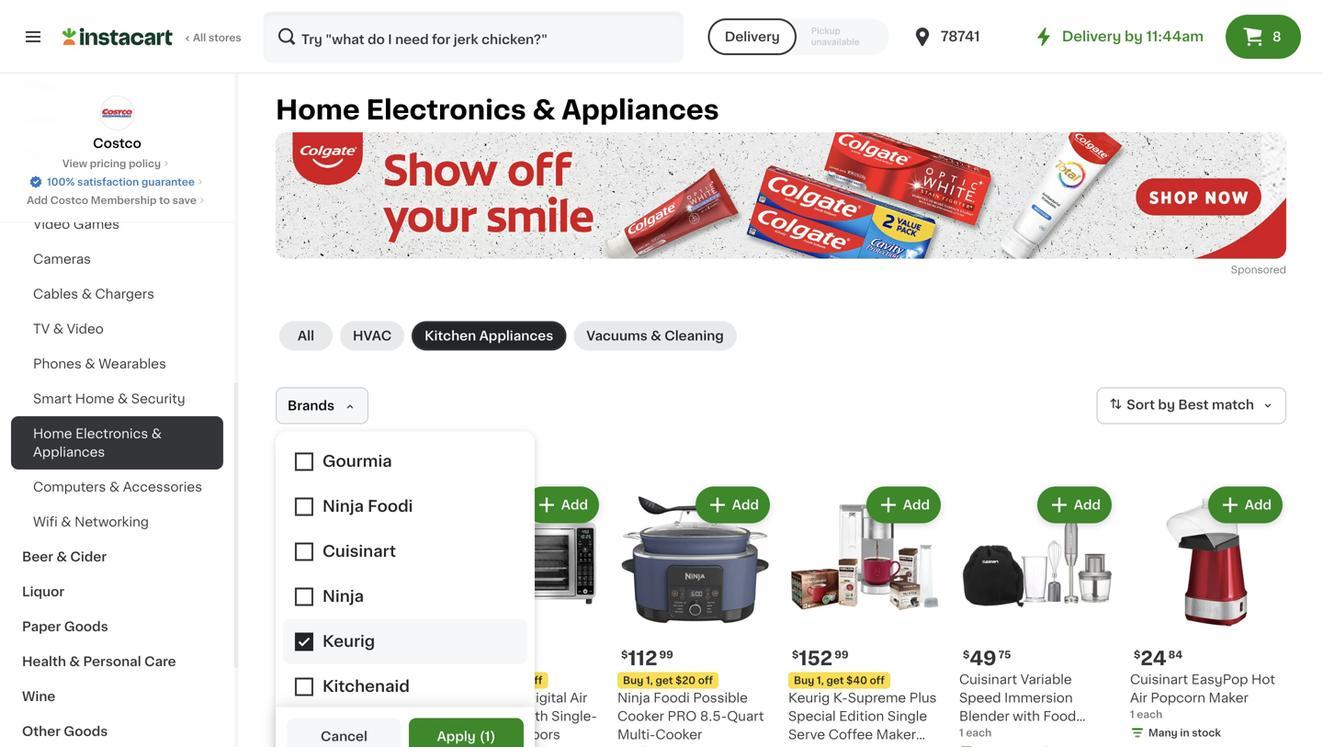 Task type: describe. For each thing, give the bounding box(es) containing it.
coffee
[[829, 728, 873, 741]]

1 vertical spatial video
[[67, 323, 104, 335]]

with inside keurig k-supreme plus special edition single serve coffee maker with 18 k-cup pods
[[788, 747, 816, 747]]

video games
[[33, 218, 119, 231]]

82
[[286, 649, 312, 668]]

many in stock
[[1149, 728, 1221, 738]]

easypop
[[1192, 673, 1248, 686]]

75
[[999, 650, 1011, 660]]

gourmia
[[447, 692, 502, 704]]

health & personal care link
[[11, 644, 223, 679]]

add costco membership to save link
[[27, 193, 208, 208]]

health & personal care
[[22, 655, 176, 668]]

blendjet
[[276, 692, 334, 704]]

guarantee
[[141, 177, 195, 187]]

$ 82 19
[[279, 649, 325, 668]]

brands
[[288, 399, 335, 412]]

1 $20 from the left
[[334, 675, 354, 686]]

)
[[490, 730, 496, 743]]

0 vertical spatial cooker
[[618, 710, 664, 723]]

buy inside 162 buy 1, get $30 off gourmia xl digital air fryer oven with single- pull french doors
[[452, 675, 473, 686]]

french
[[473, 728, 518, 741]]

cider
[[70, 550, 107, 563]]

costco logo image
[[100, 96, 135, 130]]

product group containing 162
[[447, 483, 603, 747]]

wine
[[22, 690, 55, 703]]

maker inside cuisinart easypop hot air popcorn maker 1 each
[[1209, 692, 1249, 704]]

$40
[[847, 675, 867, 686]]

smart home & security link
[[11, 381, 223, 416]]

vacuums & cleaning
[[587, 329, 724, 342]]

ninja
[[618, 692, 650, 704]]

floral
[[22, 113, 59, 126]]

computers
[[33, 481, 106, 494]]

delivery button
[[708, 18, 797, 55]]

100%
[[47, 177, 75, 187]]

service type group
[[708, 18, 889, 55]]

phones
[[33, 357, 82, 370]]

1 vertical spatial home
[[75, 392, 114, 405]]

hvac
[[353, 329, 392, 342]]

tv
[[33, 323, 50, 335]]

accessories
[[123, 481, 202, 494]]

product group containing 112
[[618, 483, 774, 747]]

stock
[[1192, 728, 1221, 738]]

19
[[314, 650, 325, 660]]

many
[[1149, 728, 1178, 738]]

$ 152 99
[[792, 649, 849, 668]]

$ 49 75
[[963, 649, 1011, 668]]

4 off from the left
[[870, 675, 885, 686]]

audio
[[33, 183, 70, 196]]

serve
[[788, 728, 825, 741]]

add button for 49
[[1039, 488, 1110, 522]]

wifi & networking link
[[11, 505, 223, 539]]

2-
[[332, 710, 345, 723]]

$ for 152
[[792, 650, 799, 660]]

84
[[1169, 650, 1183, 660]]

electronics for home electronics & appliances
[[76, 427, 148, 440]]

beer & cider
[[22, 550, 107, 563]]

instacart logo image
[[62, 26, 173, 48]]

delivery for delivery
[[725, 30, 780, 43]]

by for sort
[[1158, 399, 1175, 411]]

& for tv & video
[[53, 323, 63, 335]]

product group containing 82
[[276, 483, 432, 747]]

computers & accessories link
[[11, 470, 223, 505]]

keurig k-supreme plus special edition single serve coffee maker with 18 k-cup pods
[[788, 692, 937, 747]]

162 buy 1, get $30 off gourmia xl digital air fryer oven with single- pull french doors
[[447, 649, 597, 741]]

product group containing 49
[[959, 483, 1116, 747]]

home electronics &  appliances
[[276, 97, 719, 123]]

single-
[[552, 710, 597, 723]]

18
[[819, 747, 833, 747]]

quart
[[727, 710, 764, 723]]

cancel button
[[287, 718, 402, 747]]

2 buy 1, get $20 off from the left
[[623, 675, 713, 686]]

cables
[[33, 288, 78, 301]]

100% satisfaction guarantee button
[[29, 171, 206, 189]]

Search field
[[265, 13, 683, 61]]

each inside cuisinart easypop hot air popcorn maker 1 each
[[1137, 709, 1163, 720]]

2 $20 from the left
[[676, 675, 696, 686]]

other goods
[[22, 725, 108, 738]]

home for home electronics & appliances
[[33, 427, 72, 440]]

delivery for delivery by 11:44am
[[1062, 30, 1121, 43]]

games
[[73, 218, 119, 231]]

all for all
[[298, 329, 314, 342]]

add button for buy 1, get $30 off
[[526, 488, 597, 522]]

maker inside keurig k-supreme plus special edition single serve coffee maker with 18 k-cup pods
[[877, 728, 916, 741]]

cuisinart for air
[[1130, 673, 1188, 686]]

special
[[788, 710, 836, 723]]

4 buy from the left
[[794, 675, 815, 686]]

add button for buy 1, get $20 off
[[355, 488, 426, 522]]

with inside cuisinart variable speed immersion blender with food processor
[[1013, 710, 1040, 723]]

wine link
[[11, 679, 223, 714]]

pods
[[881, 747, 914, 747]]

blendjet 2 portable blender, 2-pack
[[276, 692, 403, 723]]

99 for 112
[[659, 650, 673, 660]]

add for cuisinart easypop hot air popcorn maker
[[1245, 499, 1272, 511]]

apply ( 1 )
[[437, 730, 496, 743]]

& for beer & cider
[[56, 550, 67, 563]]

cables & chargers link
[[11, 277, 223, 312]]

product group containing 152
[[788, 483, 945, 747]]

air inside 162 buy 1, get $30 off gourmia xl digital air fryer oven with single- pull french doors
[[570, 692, 587, 704]]

off inside 162 buy 1, get $30 off gourmia xl digital air fryer oven with single- pull french doors
[[528, 675, 543, 686]]

floral link
[[11, 102, 223, 137]]

appliances for home electronics &  appliances
[[562, 97, 719, 123]]

in
[[1180, 728, 1190, 738]]

add for gourmia xl digital air fryer oven with single- pull french doors
[[561, 499, 588, 511]]

cuisinart variable speed immersion blender with food processor
[[959, 673, 1077, 741]]

goods for other goods
[[64, 725, 108, 738]]

3 add button from the left
[[697, 488, 768, 522]]

buy 1, get $40 off
[[794, 675, 885, 686]]

1 1, from the left
[[304, 675, 311, 686]]

to
[[159, 195, 170, 205]]

appliances for home electronics & appliances
[[33, 446, 105, 459]]

78741
[[941, 30, 980, 43]]

electronics for home electronics &  appliances
[[366, 97, 526, 123]]

best
[[1178, 399, 1209, 411]]

8
[[1273, 30, 1282, 43]]

paper goods link
[[11, 609, 223, 644]]

by for delivery
[[1125, 30, 1143, 43]]

keurig
[[788, 692, 830, 704]]

security
[[131, 392, 185, 405]]

processor
[[959, 728, 1025, 741]]

view pricing policy
[[62, 159, 161, 169]]

portable
[[349, 692, 403, 704]]

• sponsored: colgate: show off your smile. shop now. image
[[276, 132, 1287, 259]]

stores
[[209, 33, 241, 43]]

1 off from the left
[[356, 675, 371, 686]]

0 vertical spatial k-
[[833, 692, 848, 704]]

goods for paper goods
[[64, 620, 108, 633]]

all stores link
[[62, 11, 243, 62]]

0 vertical spatial video
[[33, 218, 70, 231]]

$ for 112
[[621, 650, 628, 660]]

beer
[[22, 550, 53, 563]]

4 add button from the left
[[868, 488, 939, 522]]

save
[[172, 195, 197, 205]]

all for all stores
[[193, 33, 206, 43]]

1 buy from the left
[[281, 675, 302, 686]]

1 vertical spatial appliances
[[479, 329, 553, 342]]

100% satisfaction guarantee
[[47, 177, 195, 187]]

& inside home electronics & appliances
[[151, 427, 162, 440]]

cuisinart for immersion
[[959, 673, 1018, 686]]



Task type: vqa. For each thing, say whether or not it's contained in the screenshot.
Product group
yes



Task type: locate. For each thing, give the bounding box(es) containing it.
vacuums & cleaning link
[[574, 321, 737, 351]]

immersion
[[1005, 692, 1073, 704]]

78741 button
[[911, 11, 1022, 62]]

maker up pods
[[877, 728, 916, 741]]

by left the 11:44am
[[1125, 30, 1143, 43]]

kitchen appliances
[[425, 329, 553, 342]]

cancel
[[321, 730, 368, 743]]

4 $ from the left
[[963, 650, 970, 660]]

$ for 24
[[1134, 650, 1141, 660]]

0 vertical spatial electronics
[[366, 97, 526, 123]]

99
[[659, 650, 673, 660], [835, 650, 849, 660]]

2 horizontal spatial 1
[[1130, 709, 1135, 720]]

0 vertical spatial all
[[193, 33, 206, 43]]

2 horizontal spatial appliances
[[562, 97, 719, 123]]

1, down $ 112 99
[[646, 675, 653, 686]]

off right $30
[[528, 675, 543, 686]]

ninja foodi possible cooker pro 8.5-quart multi-cooker
[[618, 692, 764, 741]]

add for cuisinart variable speed immersion blender with food processor
[[1074, 499, 1101, 511]]

2 1, from the left
[[475, 675, 482, 686]]

cooker
[[618, 710, 664, 723], [656, 728, 702, 741]]

$ inside $ 112 99
[[621, 650, 628, 660]]

electronics down "search" field
[[366, 97, 526, 123]]

2 get from the left
[[485, 675, 502, 686]]

costco down 100%
[[50, 195, 88, 205]]

3 buy from the left
[[623, 675, 644, 686]]

2 vertical spatial electronics
[[76, 427, 148, 440]]

electronics up 100%
[[22, 148, 97, 161]]

2 $ from the left
[[621, 650, 628, 660]]

1 horizontal spatial cuisinart
[[1130, 673, 1188, 686]]

0 horizontal spatial delivery
[[725, 30, 780, 43]]

fryer
[[447, 710, 480, 723]]

buy up the blendjet
[[281, 675, 302, 686]]

get left '$40'
[[827, 675, 844, 686]]

k- down coffee
[[836, 747, 851, 747]]

costco link
[[93, 96, 141, 153]]

1 vertical spatial maker
[[877, 728, 916, 741]]

1 horizontal spatial 99
[[835, 650, 849, 660]]

with down immersion
[[1013, 710, 1040, 723]]

0 vertical spatial home
[[276, 97, 360, 123]]

doors
[[521, 728, 560, 741]]

home inside home electronics & appliances
[[33, 427, 72, 440]]

1 vertical spatial goods
[[64, 725, 108, 738]]

air up single-
[[570, 692, 587, 704]]

$ left 75
[[963, 650, 970, 660]]

0 horizontal spatial maker
[[877, 728, 916, 741]]

with
[[521, 710, 548, 723], [1013, 710, 1040, 723], [788, 747, 816, 747]]

1 vertical spatial costco
[[50, 195, 88, 205]]

$ 24 84
[[1134, 649, 1183, 668]]

get up the blendjet
[[314, 675, 331, 686]]

0 horizontal spatial $20
[[334, 675, 354, 686]]

2 product group from the left
[[447, 483, 603, 747]]

0 vertical spatial each
[[1137, 709, 1163, 720]]

delivery by 11:44am
[[1062, 30, 1204, 43]]

2 add button from the left
[[526, 488, 597, 522]]

goods right other
[[64, 725, 108, 738]]

0 vertical spatial goods
[[64, 620, 108, 633]]

buy
[[281, 675, 302, 686], [452, 675, 473, 686], [623, 675, 644, 686], [794, 675, 815, 686]]

maker down easypop
[[1209, 692, 1249, 704]]

0 horizontal spatial air
[[570, 692, 587, 704]]

3 product group from the left
[[618, 483, 774, 747]]

add for keurig k-supreme plus special edition single serve coffee maker with 18 k-cup pods
[[903, 499, 930, 511]]

$ inside $ 49 75
[[963, 650, 970, 660]]

1 vertical spatial electronics
[[22, 148, 97, 161]]

each down blender
[[966, 728, 992, 738]]

liquor link
[[11, 574, 223, 609]]

wifi
[[33, 516, 58, 528]]

cuisinart easypop hot air popcorn maker 1 each
[[1130, 673, 1276, 720]]

pack
[[345, 710, 376, 723]]

$ left the "19"
[[279, 650, 286, 660]]

delivery inside 'delivery by 11:44am' link
[[1062, 30, 1121, 43]]

& for cables & chargers
[[82, 288, 92, 301]]

get inside 162 buy 1, get $30 off gourmia xl digital air fryer oven with single- pull french doors
[[485, 675, 502, 686]]

smart
[[33, 392, 72, 405]]

6 add button from the left
[[1210, 488, 1281, 522]]

foodi
[[654, 692, 690, 704]]

liquor
[[22, 585, 64, 598]]

1 vertical spatial all
[[298, 329, 314, 342]]

off up portable
[[356, 675, 371, 686]]

1, up keurig on the bottom right
[[817, 675, 824, 686]]

1 vertical spatial by
[[1158, 399, 1175, 411]]

(
[[480, 730, 485, 743]]

0 horizontal spatial costco
[[50, 195, 88, 205]]

1 vertical spatial cooker
[[656, 728, 702, 741]]

costco up view pricing policy link
[[93, 137, 141, 150]]

k- down buy 1, get $40 off
[[833, 692, 848, 704]]

delivery inside delivery 'button'
[[725, 30, 780, 43]]

5 add button from the left
[[1039, 488, 1110, 522]]

speed
[[959, 692, 1001, 704]]

99 inside $ 112 99
[[659, 650, 673, 660]]

smart home & security
[[33, 392, 185, 405]]

& for computers & accessories
[[109, 481, 120, 494]]

cleaning
[[665, 329, 724, 342]]

152
[[799, 649, 833, 668]]

None search field
[[263, 11, 684, 62]]

1 horizontal spatial each
[[1137, 709, 1163, 720]]

1 horizontal spatial buy 1, get $20 off
[[623, 675, 713, 686]]

5 product group from the left
[[959, 483, 1116, 747]]

cooker down the pro
[[656, 728, 702, 741]]

cooker up multi-
[[618, 710, 664, 723]]

all link
[[279, 321, 333, 351]]

$ up keurig on the bottom right
[[792, 650, 799, 660]]

1 horizontal spatial delivery
[[1062, 30, 1121, 43]]

1 inside cuisinart easypop hot air popcorn maker 1 each
[[1130, 709, 1135, 720]]

pull
[[447, 728, 470, 741]]

k-
[[833, 692, 848, 704], [836, 747, 851, 747]]

1, up gourmia
[[475, 675, 482, 686]]

& for vacuums & cleaning
[[651, 329, 662, 342]]

1 cuisinart from the left
[[959, 673, 1018, 686]]

$ inside $ 24 84
[[1134, 650, 1141, 660]]

1 horizontal spatial appliances
[[479, 329, 553, 342]]

0 vertical spatial maker
[[1209, 692, 1249, 704]]

product group containing 24
[[1130, 483, 1287, 744]]

air inside cuisinart easypop hot air popcorn maker 1 each
[[1130, 692, 1148, 704]]

1 horizontal spatial costco
[[93, 137, 141, 150]]

1, up the blendjet
[[304, 675, 311, 686]]

match
[[1212, 399, 1254, 411]]

1 add button from the left
[[355, 488, 426, 522]]

add costco membership to save
[[27, 195, 197, 205]]

supreme
[[848, 692, 906, 704]]

all left stores
[[193, 33, 206, 43]]

8.5-
[[700, 710, 727, 723]]

paper goods
[[22, 620, 108, 633]]

$ 112 99
[[621, 649, 673, 668]]

electronics inside home electronics & appliances
[[76, 427, 148, 440]]

0 horizontal spatial all
[[193, 33, 206, 43]]

$ left 84
[[1134, 650, 1141, 660]]

1 horizontal spatial $20
[[676, 675, 696, 686]]

99 for 152
[[835, 650, 849, 660]]

buy up keurig on the bottom right
[[794, 675, 815, 686]]

1 vertical spatial k-
[[836, 747, 851, 747]]

tv & video
[[33, 323, 104, 335]]

$20 up foodi
[[676, 675, 696, 686]]

$
[[279, 650, 286, 660], [621, 650, 628, 660], [792, 650, 799, 660], [963, 650, 970, 660], [1134, 650, 1141, 660]]

4 get from the left
[[827, 675, 844, 686]]

by inside field
[[1158, 399, 1175, 411]]

best match
[[1178, 399, 1254, 411]]

0 vertical spatial appliances
[[562, 97, 719, 123]]

popcorn
[[1151, 692, 1206, 704]]

add button for 24
[[1210, 488, 1281, 522]]

beer & cider link
[[11, 539, 223, 574]]

4 product group from the left
[[788, 483, 945, 747]]

$ up ninja
[[621, 650, 628, 660]]

vacuums
[[587, 329, 648, 342]]

$ inside $ 82 19
[[279, 650, 286, 660]]

with up doors
[[521, 710, 548, 723]]

buy up ninja
[[623, 675, 644, 686]]

cuisinart up speed
[[959, 673, 1018, 686]]

1 horizontal spatial with
[[788, 747, 816, 747]]

pricing
[[90, 159, 126, 169]]

home electronics & appliances link
[[11, 416, 223, 470]]

3 1, from the left
[[646, 675, 653, 686]]

by
[[1125, 30, 1143, 43], [1158, 399, 1175, 411]]

2 off from the left
[[528, 675, 543, 686]]

home
[[276, 97, 360, 123], [75, 392, 114, 405], [33, 427, 72, 440]]

$ for 82
[[279, 650, 286, 660]]

0 horizontal spatial 1
[[485, 730, 490, 743]]

0 horizontal spatial buy 1, get $20 off
[[281, 675, 371, 686]]

blender
[[959, 710, 1010, 723]]

1 horizontal spatial all
[[298, 329, 314, 342]]

0 horizontal spatial with
[[521, 710, 548, 723]]

5 $ from the left
[[1134, 650, 1141, 660]]

4 1, from the left
[[817, 675, 824, 686]]

goods up health & personal care
[[64, 620, 108, 633]]

add button
[[355, 488, 426, 522], [526, 488, 597, 522], [697, 488, 768, 522], [868, 488, 939, 522], [1039, 488, 1110, 522], [1210, 488, 1281, 522]]

2 cuisinart from the left
[[1130, 673, 1188, 686]]

view
[[62, 159, 87, 169]]

buy 1, get $20 off up foodi
[[623, 675, 713, 686]]

0 horizontal spatial appliances
[[33, 446, 105, 459]]

3 off from the left
[[698, 675, 713, 686]]

99 right 112
[[659, 650, 673, 660]]

1 get from the left
[[314, 675, 331, 686]]

49
[[970, 649, 997, 668]]

off up supreme on the bottom of the page
[[870, 675, 885, 686]]

each up many
[[1137, 709, 1163, 720]]

1,
[[304, 675, 311, 686], [475, 675, 482, 686], [646, 675, 653, 686], [817, 675, 824, 686]]

off up possible
[[698, 675, 713, 686]]

buy 1, get $20 off
[[281, 675, 371, 686], [623, 675, 713, 686]]

satisfaction
[[77, 177, 139, 187]]

cables & chargers
[[33, 288, 154, 301]]

add for ninja foodi possible cooker pro 8.5-quart multi-cooker
[[732, 499, 759, 511]]

all left the hvac link
[[298, 329, 314, 342]]

costco inside add costco membership to save link
[[50, 195, 88, 205]]

112
[[628, 649, 658, 668]]

policy
[[129, 159, 161, 169]]

99 inside $ 152 99
[[835, 650, 849, 660]]

1 vertical spatial each
[[966, 728, 992, 738]]

1 product group from the left
[[276, 483, 432, 747]]

air left popcorn in the right bottom of the page
[[1130, 692, 1148, 704]]

1 $ from the left
[[279, 650, 286, 660]]

3 $ from the left
[[792, 650, 799, 660]]

2 horizontal spatial home
[[276, 97, 360, 123]]

& for phones & wearables
[[85, 357, 95, 370]]

cuisinart inside cuisinart easypop hot air popcorn maker 1 each
[[1130, 673, 1188, 686]]

$ inside $ 152 99
[[792, 650, 799, 660]]

product group
[[276, 483, 432, 747], [447, 483, 603, 747], [618, 483, 774, 747], [788, 483, 945, 747], [959, 483, 1116, 747], [1130, 483, 1287, 744]]

11:44am
[[1146, 30, 1204, 43]]

6 product group from the left
[[1130, 483, 1287, 744]]

0 horizontal spatial each
[[966, 728, 992, 738]]

162
[[457, 649, 491, 668]]

cameras link
[[11, 242, 223, 277]]

1, inside 162 buy 1, get $30 off gourmia xl digital air fryer oven with single- pull french doors
[[475, 675, 482, 686]]

2 goods from the top
[[64, 725, 108, 738]]

electronics down smart home & security
[[76, 427, 148, 440]]

wifi & networking
[[33, 516, 149, 528]]

chargers
[[95, 288, 154, 301]]

delivery by 11:44am link
[[1033, 26, 1204, 48]]

1 horizontal spatial home
[[75, 392, 114, 405]]

1 goods from the top
[[64, 620, 108, 633]]

$20 up 2
[[334, 675, 354, 686]]

with down serve
[[788, 747, 816, 747]]

baby link
[[11, 67, 223, 102]]

0 horizontal spatial by
[[1125, 30, 1143, 43]]

1 horizontal spatial air
[[1130, 692, 1148, 704]]

edition
[[839, 710, 884, 723]]

get left $30
[[485, 675, 502, 686]]

& for wifi & networking
[[61, 516, 71, 528]]

video down cables & chargers
[[67, 323, 104, 335]]

2 99 from the left
[[835, 650, 849, 660]]

0 vertical spatial costco
[[93, 137, 141, 150]]

cuisinart down $ 24 84
[[1130, 673, 1188, 686]]

phones & wearables link
[[11, 346, 223, 381]]

cuisinart inside cuisinart variable speed immersion blender with food processor
[[959, 673, 1018, 686]]

2 buy from the left
[[452, 675, 473, 686]]

wearables
[[99, 357, 166, 370]]

0 horizontal spatial 99
[[659, 650, 673, 660]]

0 horizontal spatial home
[[33, 427, 72, 440]]

audio link
[[11, 172, 223, 207]]

add for blendjet 2 portable blender, 2-pack
[[390, 499, 417, 511]]

0 vertical spatial by
[[1125, 30, 1143, 43]]

appliances inside home electronics & appliances
[[33, 446, 105, 459]]

2 horizontal spatial with
[[1013, 710, 1040, 723]]

personal
[[83, 655, 141, 668]]

2 vertical spatial appliances
[[33, 446, 105, 459]]

video down audio
[[33, 218, 70, 231]]

spo
[[1231, 265, 1251, 275]]

1 horizontal spatial maker
[[1209, 692, 1249, 704]]

view pricing policy link
[[62, 156, 172, 171]]

1 each
[[959, 728, 992, 738]]

cameras
[[33, 253, 91, 266]]

networking
[[75, 516, 149, 528]]

goods
[[64, 620, 108, 633], [64, 725, 108, 738]]

& for health & personal care
[[69, 655, 80, 668]]

Best match Sort by field
[[1097, 387, 1287, 424]]

buy 1, get $20 off up 2
[[281, 675, 371, 686]]

0 horizontal spatial cuisinart
[[959, 673, 1018, 686]]

food
[[1044, 710, 1077, 723]]

with inside 162 buy 1, get $30 off gourmia xl digital air fryer oven with single- pull french doors
[[521, 710, 548, 723]]

tv & video link
[[11, 312, 223, 346]]

1 horizontal spatial 1
[[959, 728, 964, 738]]

1 horizontal spatial by
[[1158, 399, 1175, 411]]

99 up buy 1, get $40 off
[[835, 650, 849, 660]]

1 99 from the left
[[659, 650, 673, 660]]

2 vertical spatial home
[[33, 427, 72, 440]]

1 buy 1, get $20 off from the left
[[281, 675, 371, 686]]

buy up gourmia
[[452, 675, 473, 686]]

2 air from the left
[[1130, 692, 1148, 704]]

home for home electronics &  appliances
[[276, 97, 360, 123]]

1 air from the left
[[570, 692, 587, 704]]

3 get from the left
[[656, 675, 673, 686]]

by right sort at right
[[1158, 399, 1175, 411]]

get up foodi
[[656, 675, 673, 686]]

plus
[[910, 692, 937, 704]]

$ for 49
[[963, 650, 970, 660]]



